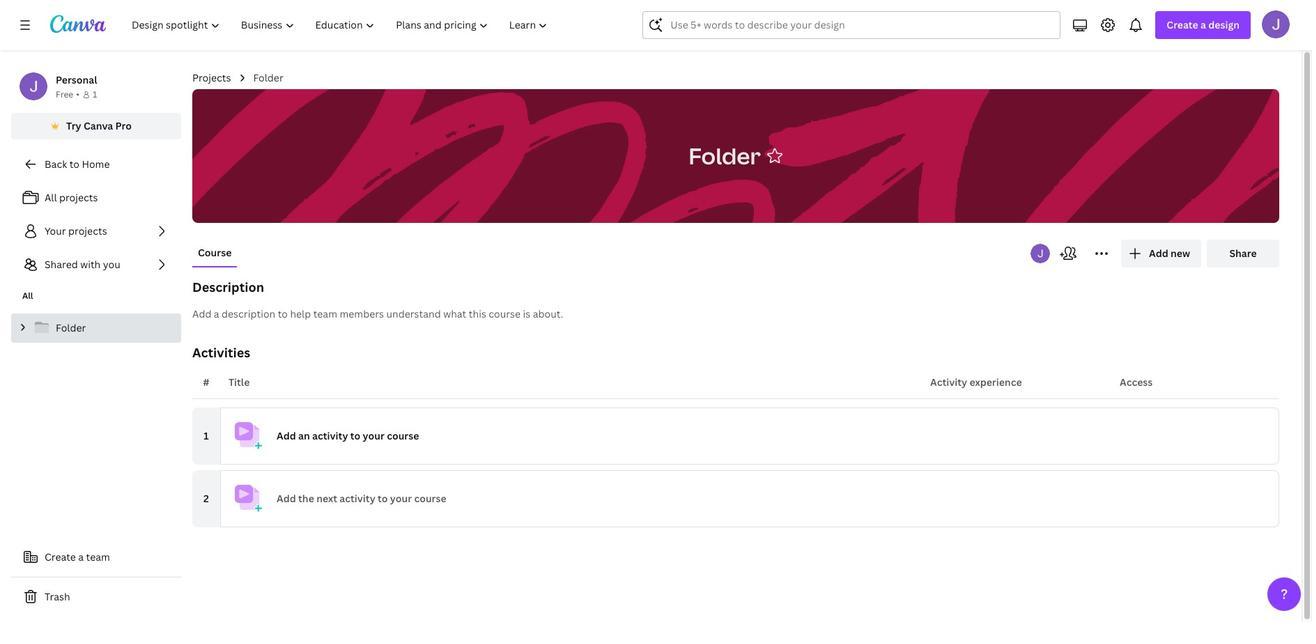 Task type: vqa. For each thing, say whether or not it's contained in the screenshot.
Shared
yes



Task type: locate. For each thing, give the bounding box(es) containing it.
add left new
[[1149, 247, 1168, 260]]

1 vertical spatial folder
[[689, 140, 761, 170]]

projects
[[59, 191, 98, 204], [68, 224, 107, 238]]

try
[[66, 119, 81, 132]]

add left the
[[277, 492, 296, 505]]

add
[[1149, 247, 1168, 260], [192, 307, 211, 321], [277, 429, 296, 442], [277, 492, 296, 505]]

folder link down shared with you link
[[11, 314, 181, 343]]

access
[[1120, 376, 1153, 389]]

create a team
[[45, 550, 110, 564]]

1 vertical spatial course
[[387, 429, 419, 442]]

1 horizontal spatial a
[[214, 307, 219, 321]]

to right back at the top left of page
[[69, 157, 79, 171]]

try canva pro
[[66, 119, 132, 132]]

list
[[11, 184, 181, 279]]

activity
[[312, 429, 348, 442], [340, 492, 375, 505]]

add inside button
[[192, 307, 211, 321]]

add for add new
[[1149, 247, 1168, 260]]

shared with you link
[[11, 251, 181, 279]]

2 horizontal spatial a
[[1201, 18, 1206, 31]]

folder link
[[253, 70, 283, 86], [11, 314, 181, 343]]

add an activity to your course
[[277, 429, 419, 442]]

0 horizontal spatial a
[[78, 550, 84, 564]]

0 vertical spatial all
[[45, 191, 57, 204]]

create left design
[[1167, 18, 1198, 31]]

add new button
[[1121, 240, 1201, 268]]

list containing all projects
[[11, 184, 181, 279]]

0 vertical spatial activity
[[312, 429, 348, 442]]

course inside dropdown button
[[387, 429, 419, 442]]

this
[[469, 307, 486, 321]]

add for add the next activity to your course
[[277, 492, 296, 505]]

0 horizontal spatial all
[[22, 290, 33, 302]]

None search field
[[643, 11, 1061, 39]]

free •
[[56, 88, 79, 100]]

a for team
[[78, 550, 84, 564]]

0 horizontal spatial folder
[[56, 321, 86, 334]]

back
[[45, 157, 67, 171]]

members
[[340, 307, 384, 321]]

add down description
[[192, 307, 211, 321]]

0 vertical spatial course
[[489, 307, 521, 321]]

1 horizontal spatial 1
[[204, 429, 209, 442]]

create up trash
[[45, 550, 76, 564]]

1 vertical spatial create
[[45, 550, 76, 564]]

about.
[[533, 307, 563, 321]]

folder link right projects link
[[253, 70, 283, 86]]

0 vertical spatial create
[[1167, 18, 1198, 31]]

course inside button
[[489, 307, 521, 321]]

your
[[45, 224, 66, 238]]

course
[[489, 307, 521, 321], [387, 429, 419, 442], [414, 492, 446, 505]]

experience
[[970, 376, 1022, 389]]

projects right 'your'
[[68, 224, 107, 238]]

0 horizontal spatial your
[[363, 429, 385, 442]]

1 horizontal spatial your
[[390, 492, 412, 505]]

team up trash link
[[86, 550, 110, 564]]

folder for folder button
[[689, 140, 761, 170]]

your
[[363, 429, 385, 442], [390, 492, 412, 505]]

2 vertical spatial a
[[78, 550, 84, 564]]

1 down #
[[204, 429, 209, 442]]

create inside create a design dropdown button
[[1167, 18, 1198, 31]]

a down description
[[214, 307, 219, 321]]

design
[[1208, 18, 1240, 31]]

to left help
[[278, 307, 288, 321]]

activity right next
[[340, 492, 375, 505]]

2 horizontal spatial folder
[[689, 140, 761, 170]]

folder button
[[682, 134, 768, 178]]

1 vertical spatial projects
[[68, 224, 107, 238]]

0 vertical spatial folder link
[[253, 70, 283, 86]]

•
[[76, 88, 79, 100]]

create for create a design
[[1167, 18, 1198, 31]]

you
[[103, 258, 120, 271]]

create inside create a team button
[[45, 550, 76, 564]]

1 vertical spatial folder link
[[11, 314, 181, 343]]

help
[[290, 307, 311, 321]]

create for create a team
[[45, 550, 76, 564]]

#
[[203, 376, 209, 389]]

projects down back to home
[[59, 191, 98, 204]]

add new
[[1149, 247, 1190, 260]]

1 right •
[[93, 88, 97, 100]]

1 vertical spatial your
[[390, 492, 412, 505]]

activities
[[192, 344, 250, 361]]

1 horizontal spatial folder
[[253, 71, 283, 84]]

0 vertical spatial team
[[313, 307, 337, 321]]

a left design
[[1201, 18, 1206, 31]]

all
[[45, 191, 57, 204], [22, 290, 33, 302]]

1 vertical spatial all
[[22, 290, 33, 302]]

a inside dropdown button
[[1201, 18, 1206, 31]]

0 vertical spatial projects
[[59, 191, 98, 204]]

folder
[[253, 71, 283, 84], [689, 140, 761, 170], [56, 321, 86, 334]]

1 vertical spatial activity
[[340, 492, 375, 505]]

add for add a description to help team members understand what this course is about.
[[192, 307, 211, 321]]

0 vertical spatial a
[[1201, 18, 1206, 31]]

back to home
[[45, 157, 110, 171]]

0 vertical spatial folder
[[253, 71, 283, 84]]

0 vertical spatial your
[[363, 429, 385, 442]]

trash
[[45, 590, 70, 603]]

team right help
[[313, 307, 337, 321]]

activity experience
[[930, 376, 1022, 389]]

1 horizontal spatial create
[[1167, 18, 1198, 31]]

activity right an
[[312, 429, 348, 442]]

create
[[1167, 18, 1198, 31], [45, 550, 76, 564]]

1 vertical spatial a
[[214, 307, 219, 321]]

0 horizontal spatial team
[[86, 550, 110, 564]]

to
[[69, 157, 79, 171], [278, 307, 288, 321], [350, 429, 360, 442], [378, 492, 388, 505]]

1
[[93, 88, 97, 100], [204, 429, 209, 442]]

to right an
[[350, 429, 360, 442]]

title
[[229, 376, 250, 389]]

your inside dropdown button
[[363, 429, 385, 442]]

home
[[82, 157, 110, 171]]

0 vertical spatial 1
[[93, 88, 97, 100]]

your projects
[[45, 224, 107, 238]]

0 horizontal spatial create
[[45, 550, 76, 564]]

Search search field
[[671, 12, 1033, 38]]

1 horizontal spatial all
[[45, 191, 57, 204]]

next
[[316, 492, 337, 505]]

description
[[192, 279, 264, 295]]

trash link
[[11, 583, 181, 611]]

1 vertical spatial team
[[86, 550, 110, 564]]

team
[[313, 307, 337, 321], [86, 550, 110, 564]]

personal
[[56, 73, 97, 86]]

a for design
[[1201, 18, 1206, 31]]

a
[[1201, 18, 1206, 31], [214, 307, 219, 321], [78, 550, 84, 564]]

0 horizontal spatial 1
[[93, 88, 97, 100]]

a up trash link
[[78, 550, 84, 564]]

folder inside button
[[689, 140, 761, 170]]

create a design button
[[1156, 11, 1251, 39]]

to inside add an activity to your course dropdown button
[[350, 429, 360, 442]]

add left an
[[277, 429, 296, 442]]



Task type: describe. For each thing, give the bounding box(es) containing it.
projects link
[[192, 70, 231, 86]]

is
[[523, 307, 530, 321]]

create a team button
[[11, 544, 181, 571]]

all for all
[[22, 290, 33, 302]]

to inside add a description to help team members understand what this course is about. button
[[278, 307, 288, 321]]

understand
[[386, 307, 441, 321]]

a for description
[[214, 307, 219, 321]]

add an activity to your course button
[[220, 408, 1279, 465]]

1 horizontal spatial team
[[313, 307, 337, 321]]

share
[[1230, 247, 1257, 260]]

projects for all projects
[[59, 191, 98, 204]]

course button
[[192, 240, 237, 266]]

to right next
[[378, 492, 388, 505]]

try canva pro button
[[11, 113, 181, 139]]

2
[[204, 492, 209, 505]]

description
[[222, 307, 275, 321]]

free
[[56, 88, 73, 100]]

course
[[198, 246, 232, 259]]

add the next activity to your course
[[277, 492, 446, 505]]

what
[[443, 307, 466, 321]]

0 horizontal spatial folder link
[[11, 314, 181, 343]]

canva
[[84, 119, 113, 132]]

1 vertical spatial 1
[[204, 429, 209, 442]]

all for all projects
[[45, 191, 57, 204]]

to inside back to home 'link'
[[69, 157, 79, 171]]

jacob simon image
[[1262, 10, 1290, 38]]

shared
[[45, 258, 78, 271]]

back to home link
[[11, 151, 181, 178]]

1 horizontal spatial folder link
[[253, 70, 283, 86]]

shared with you
[[45, 258, 120, 271]]

an
[[298, 429, 310, 442]]

add a description to help team members understand what this course is about.
[[192, 307, 563, 321]]

folder for folder link to the right
[[253, 71, 283, 84]]

add for add an activity to your course
[[277, 429, 296, 442]]

share button
[[1207, 240, 1279, 268]]

top level navigation element
[[123, 11, 560, 39]]

all projects link
[[11, 184, 181, 212]]

create a design
[[1167, 18, 1240, 31]]

add a description to help team members understand what this course is about. button
[[192, 307, 1279, 322]]

2 vertical spatial course
[[414, 492, 446, 505]]

all projects
[[45, 191, 98, 204]]

with
[[80, 258, 101, 271]]

your projects link
[[11, 217, 181, 245]]

pro
[[115, 119, 132, 132]]

activity inside add an activity to your course dropdown button
[[312, 429, 348, 442]]

the
[[298, 492, 314, 505]]

projects for your projects
[[68, 224, 107, 238]]

2 vertical spatial folder
[[56, 321, 86, 334]]

projects
[[192, 71, 231, 84]]

activity
[[930, 376, 967, 389]]

new
[[1171, 247, 1190, 260]]



